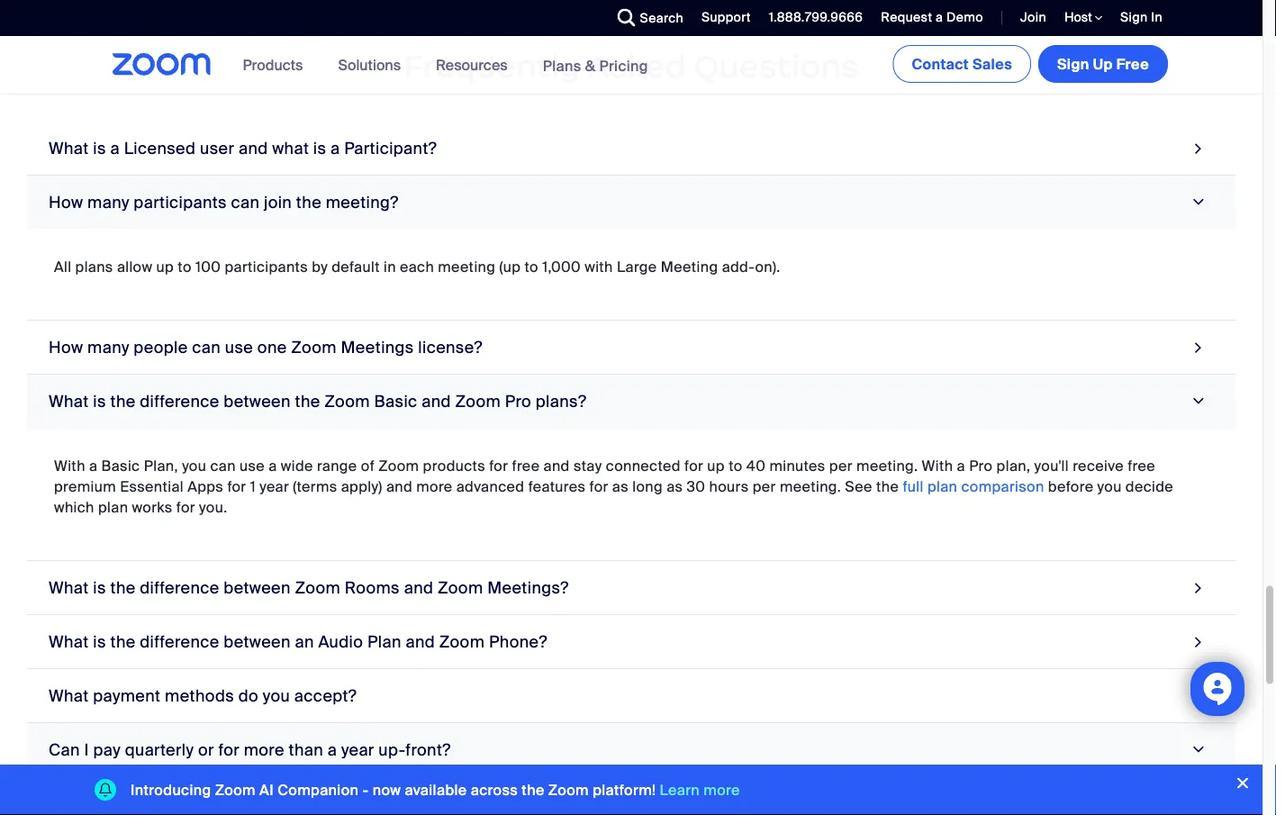 Task type: locate. For each thing, give the bounding box(es) containing it.
3 what from the top
[[49, 578, 89, 598]]

use inside with a basic plan, you can use a wide range of zoom products for free and stay connected for up to 40 minutes per meeting. with a pro plan, you'll receive free premium essential apps for 1 year (terms apply) and more advanced features for as long as 30 hours per meeting. see the
[[240, 457, 265, 476]]

year left 'up-'
[[341, 740, 375, 761]]

year
[[260, 478, 289, 497], [341, 740, 375, 761]]

0 vertical spatial right image
[[1187, 194, 1211, 211]]

1
[[250, 478, 256, 497]]

2 vertical spatial difference
[[140, 632, 220, 653]]

is down which
[[93, 578, 106, 598]]

product information navigation
[[229, 36, 662, 95]]

plan right full
[[928, 478, 958, 497]]

free up decide on the right of the page
[[1128, 457, 1156, 476]]

is for what is the difference between an audio plan and zoom phone?
[[93, 632, 106, 653]]

is left licensed
[[93, 138, 106, 159]]

0 horizontal spatial to
[[178, 258, 192, 277]]

participants down licensed
[[134, 192, 227, 213]]

which
[[54, 498, 94, 517]]

plan
[[928, 478, 958, 497], [98, 498, 128, 517]]

each
[[400, 258, 434, 277]]

between for an
[[224, 632, 291, 653]]

a up full plan comparison link on the bottom right of the page
[[957, 457, 966, 476]]

1 vertical spatial plan
[[98, 498, 128, 517]]

year inside with a basic plan, you can use a wide range of zoom products for free and stay connected for up to 40 minutes per meeting. with a pro plan, you'll receive free premium essential apps for 1 year (terms apply) and more advanced features for as long as 30 hours per meeting. see the
[[260, 478, 289, 497]]

free up features
[[512, 457, 540, 476]]

what for what payment methods do you accept?
[[49, 686, 89, 707]]

year right the 1
[[260, 478, 289, 497]]

basic down 'meetings'
[[374, 391, 418, 412]]

up
[[156, 258, 174, 277], [708, 457, 725, 476]]

for left you.
[[176, 498, 195, 517]]

1 horizontal spatial year
[[341, 740, 375, 761]]

2 vertical spatial more
[[704, 781, 740, 800]]

pro inside with a basic plan, you can use a wide range of zoom products for free and stay connected for up to 40 minutes per meeting. with a pro plan, you'll receive free premium essential apps for 1 year (terms apply) and more advanced features for as long as 30 hours per meeting. see the
[[970, 457, 993, 476]]

year inside dropdown button
[[341, 740, 375, 761]]

1 vertical spatial pro
[[970, 457, 993, 476]]

participants left 'by'
[[225, 258, 308, 277]]

3 between from the top
[[224, 632, 291, 653]]

can up apps
[[210, 457, 236, 476]]

free
[[1117, 55, 1150, 73]]

as left 30
[[667, 478, 683, 497]]

receive
[[1073, 457, 1124, 476]]

between for zoom
[[224, 578, 291, 598]]

is up premium at the bottom left of page
[[93, 391, 106, 412]]

to left 40 in the right of the page
[[729, 457, 743, 476]]

asked
[[587, 47, 687, 86]]

you right do at the left bottom
[[263, 686, 290, 707]]

to
[[178, 258, 192, 277], [525, 258, 539, 277], [729, 457, 743, 476]]

0 vertical spatial more
[[416, 478, 453, 497]]

contact sales link
[[893, 45, 1032, 83]]

1 vertical spatial year
[[341, 740, 375, 761]]

0 vertical spatial you
[[182, 457, 207, 476]]

more right the learn
[[704, 781, 740, 800]]

1 vertical spatial more
[[244, 740, 285, 761]]

1 horizontal spatial meeting.
[[857, 457, 918, 476]]

1 vertical spatial basic
[[101, 457, 140, 476]]

1 difference from the top
[[140, 391, 220, 412]]

as
[[613, 478, 629, 497], [667, 478, 683, 497]]

1 horizontal spatial to
[[525, 258, 539, 277]]

pro left plans?
[[505, 391, 532, 412]]

the right across
[[522, 781, 545, 800]]

1 vertical spatial up
[[708, 457, 725, 476]]

hours
[[710, 478, 749, 497]]

sign
[[1121, 9, 1148, 26], [1058, 55, 1090, 73]]

right image inside what is the difference between an audio plan and zoom phone? dropdown button
[[1191, 630, 1207, 654]]

meeting?
[[326, 192, 399, 213]]

&
[[585, 56, 596, 75]]

difference up methods
[[140, 632, 220, 653]]

1 horizontal spatial you
[[263, 686, 290, 707]]

available
[[405, 781, 467, 800]]

meeting. up full
[[857, 457, 918, 476]]

how up all
[[49, 192, 83, 213]]

1 horizontal spatial pro
[[970, 457, 993, 476]]

right image inside what is a licensed user and what is a participant? dropdown button
[[1191, 136, 1207, 161]]

plan
[[368, 632, 402, 653]]

the down works
[[110, 578, 136, 598]]

a left licensed
[[110, 138, 120, 159]]

5 what from the top
[[49, 686, 89, 707]]

the left full
[[877, 478, 899, 497]]

2 what from the top
[[49, 391, 89, 412]]

is inside what is the difference between zoom rooms and zoom meetings? dropdown button
[[93, 578, 106, 598]]

the up payment on the left bottom of page
[[110, 632, 136, 653]]

in
[[1152, 9, 1163, 26]]

between
[[224, 391, 291, 412], [224, 578, 291, 598], [224, 632, 291, 653]]

between down how many people can use one zoom meetings license?
[[224, 391, 291, 412]]

0 horizontal spatial more
[[244, 740, 285, 761]]

apply)
[[341, 478, 383, 497]]

can inside dropdown button
[[192, 337, 221, 358]]

the inside with a basic plan, you can use a wide range of zoom products for free and stay connected for up to 40 minutes per meeting. with a pro plan, you'll receive free premium essential apps for 1 year (terms apply) and more advanced features for as long as 30 hours per meeting. see the
[[877, 478, 899, 497]]

1 vertical spatial can
[[192, 337, 221, 358]]

up up hours
[[708, 457, 725, 476]]

1 vertical spatial difference
[[140, 578, 220, 598]]

minutes
[[770, 457, 826, 476]]

people
[[134, 337, 188, 358]]

plans & pricing
[[543, 56, 649, 75]]

is inside what is the difference between the zoom basic and zoom pro plans? dropdown button
[[93, 391, 106, 412]]

a left 'wide'
[[269, 457, 277, 476]]

right image for participant?
[[1191, 136, 1207, 161]]

right image inside what is the difference between the zoom basic and zoom pro plans? dropdown button
[[1187, 393, 1211, 410]]

for inside dropdown button
[[218, 740, 240, 761]]

sign left up
[[1058, 55, 1090, 73]]

plan down premium at the bottom left of page
[[98, 498, 128, 517]]

0 vertical spatial sign
[[1121, 9, 1148, 26]]

banner
[[91, 36, 1172, 95]]

difference down people
[[140, 391, 220, 412]]

to left 100
[[178, 258, 192, 277]]

1 vertical spatial how
[[49, 337, 83, 358]]

decide
[[1126, 478, 1174, 497]]

use up the 1
[[240, 457, 265, 476]]

with
[[585, 258, 613, 277]]

as left long
[[613, 478, 629, 497]]

0 vertical spatial difference
[[140, 391, 220, 412]]

2 vertical spatial between
[[224, 632, 291, 653]]

basic inside with a basic plan, you can use a wide range of zoom products for free and stay connected for up to 40 minutes per meeting. with a pro plan, you'll receive free premium essential apps for 1 year (terms apply) and more advanced features for as long as 30 hours per meeting. see the
[[101, 457, 140, 476]]

banner containing contact sales
[[91, 36, 1172, 95]]

join link left the 'host'
[[1007, 0, 1051, 36]]

1 vertical spatial right image
[[1191, 630, 1207, 654]]

what payment methods do you accept? button
[[27, 670, 1236, 724]]

the down people
[[110, 391, 136, 412]]

4 what from the top
[[49, 632, 89, 653]]

use left one
[[225, 337, 253, 358]]

what for what is the difference between zoom rooms and zoom meetings?
[[49, 578, 89, 598]]

1 how from the top
[[49, 192, 83, 213]]

1 vertical spatial per
[[753, 478, 776, 497]]

you.
[[199, 498, 227, 517]]

1 horizontal spatial free
[[1128, 457, 1156, 476]]

0 horizontal spatial pro
[[505, 391, 532, 412]]

1 vertical spatial meeting.
[[780, 478, 842, 497]]

right image inside what is the difference between zoom rooms and zoom meetings? dropdown button
[[1191, 576, 1207, 600]]

use
[[225, 337, 253, 358], [240, 457, 265, 476]]

tab list
[[27, 122, 1236, 815]]

meeting. down minutes
[[780, 478, 842, 497]]

you inside dropdown button
[[263, 686, 290, 707]]

2 between from the top
[[224, 578, 291, 598]]

you for can
[[182, 457, 207, 476]]

phone?
[[489, 632, 548, 653]]

can inside dropdown button
[[231, 192, 260, 213]]

1 vertical spatial many
[[87, 337, 129, 358]]

resources button
[[436, 36, 516, 94]]

0 horizontal spatial plan
[[98, 498, 128, 517]]

0 vertical spatial pro
[[505, 391, 532, 412]]

many inside dropdown button
[[87, 337, 129, 358]]

more inside with a basic plan, you can use a wide range of zoom products for free and stay connected for up to 40 minutes per meeting. with a pro plan, you'll receive free premium essential apps for 1 year (terms apply) and more advanced features for as long as 30 hours per meeting. see the
[[416, 478, 453, 497]]

the
[[296, 192, 322, 213], [110, 391, 136, 412], [295, 391, 320, 412], [877, 478, 899, 497], [110, 578, 136, 598], [110, 632, 136, 653], [522, 781, 545, 800]]

a
[[936, 9, 944, 26], [110, 138, 120, 159], [331, 138, 340, 159], [89, 457, 98, 476], [269, 457, 277, 476], [957, 457, 966, 476], [328, 740, 337, 761]]

0 vertical spatial plan
[[928, 478, 958, 497]]

is for what is the difference between the zoom basic and zoom pro plans?
[[93, 391, 106, 412]]

can
[[49, 740, 80, 761]]

0 horizontal spatial per
[[753, 478, 776, 497]]

and right plan
[[406, 632, 435, 653]]

zoom inside with a basic plan, you can use a wide range of zoom products for free and stay connected for up to 40 minutes per meeting. with a pro plan, you'll receive free premium essential apps for 1 year (terms apply) and more advanced features for as long as 30 hours per meeting. see the
[[379, 457, 419, 476]]

what is a licensed user and what is a participant? button
[[27, 122, 1236, 176]]

you inside with a basic plan, you can use a wide range of zoom products for free and stay connected for up to 40 minutes per meeting. with a pro plan, you'll receive free premium essential apps for 1 year (terms apply) and more advanced features for as long as 30 hours per meeting. see the
[[182, 457, 207, 476]]

essential
[[120, 478, 184, 497]]

the right join on the left top
[[296, 192, 322, 213]]

0 vertical spatial between
[[224, 391, 291, 412]]

what for what is a licensed user and what is a participant?
[[49, 138, 89, 159]]

difference
[[140, 391, 220, 412], [140, 578, 220, 598], [140, 632, 220, 653]]

0 vertical spatial participants
[[134, 192, 227, 213]]

between left an
[[224, 632, 291, 653]]

more up the ai
[[244, 740, 285, 761]]

join
[[1021, 9, 1047, 26]]

right image
[[1187, 194, 1211, 211], [1191, 630, 1207, 654]]

0 vertical spatial how
[[49, 192, 83, 213]]

how inside dropdown button
[[49, 192, 83, 213]]

is for what is the difference between zoom rooms and zoom meetings?
[[93, 578, 106, 598]]

1 between from the top
[[224, 391, 291, 412]]

support link
[[688, 0, 756, 36], [702, 9, 751, 26]]

you
[[182, 457, 207, 476], [1098, 478, 1122, 497], [263, 686, 290, 707]]

more inside dropdown button
[[244, 740, 285, 761]]

right image for what is the difference between an audio plan and zoom phone?
[[1191, 630, 1207, 654]]

many up plans
[[87, 192, 129, 213]]

pro
[[505, 391, 532, 412], [970, 457, 993, 476]]

how many participants can join the meeting?
[[49, 192, 399, 213]]

0 horizontal spatial with
[[54, 457, 85, 476]]

stay
[[574, 457, 602, 476]]

for left the 1
[[227, 478, 246, 497]]

you up apps
[[182, 457, 207, 476]]

many inside dropdown button
[[87, 192, 129, 213]]

1 vertical spatial between
[[224, 578, 291, 598]]

request a demo
[[881, 9, 984, 26]]

1 horizontal spatial more
[[416, 478, 453, 497]]

more down the products
[[416, 478, 453, 497]]

across
[[471, 781, 518, 800]]

sign inside "sign up free" 'button'
[[1058, 55, 1090, 73]]

you down receive
[[1098, 478, 1122, 497]]

0 horizontal spatial basic
[[101, 457, 140, 476]]

pro up full plan comparison link on the bottom right of the page
[[970, 457, 993, 476]]

for down stay
[[590, 478, 609, 497]]

3 difference from the top
[[140, 632, 220, 653]]

with up full
[[922, 457, 954, 476]]

0 horizontal spatial year
[[260, 478, 289, 497]]

2 horizontal spatial you
[[1098, 478, 1122, 497]]

to right (up
[[525, 258, 539, 277]]

with up premium at the bottom left of page
[[54, 457, 85, 476]]

sales
[[973, 55, 1013, 73]]

plan,
[[144, 457, 178, 476]]

1 horizontal spatial up
[[708, 457, 725, 476]]

for right or
[[218, 740, 240, 761]]

1 horizontal spatial with
[[922, 457, 954, 476]]

2 horizontal spatial to
[[729, 457, 743, 476]]

can for people
[[192, 337, 221, 358]]

free
[[512, 457, 540, 476], [1128, 457, 1156, 476]]

difference down works
[[140, 578, 220, 598]]

0 horizontal spatial as
[[613, 478, 629, 497]]

ai
[[260, 781, 274, 800]]

1 vertical spatial use
[[240, 457, 265, 476]]

how inside dropdown button
[[49, 337, 83, 358]]

up inside with a basic plan, you can use a wide range of zoom products for free and stay connected for up to 40 minutes per meeting. with a pro plan, you'll receive free premium essential apps for 1 year (terms apply) and more advanced features for as long as 30 hours per meeting. see the
[[708, 457, 725, 476]]

0 horizontal spatial sign
[[1058, 55, 1090, 73]]

participants inside dropdown button
[[134, 192, 227, 213]]

plans?
[[536, 391, 587, 412]]

can left join on the left top
[[231, 192, 260, 213]]

1 many from the top
[[87, 192, 129, 213]]

i
[[84, 740, 89, 761]]

1 vertical spatial sign
[[1058, 55, 1090, 73]]

how many participants can join the meeting? button
[[27, 176, 1236, 230]]

0 vertical spatial year
[[260, 478, 289, 497]]

0 vertical spatial basic
[[374, 391, 418, 412]]

right image for meetings?
[[1191, 576, 1207, 600]]

1 horizontal spatial per
[[830, 457, 853, 476]]

platform!
[[593, 781, 656, 800]]

up right allow
[[156, 258, 174, 277]]

per down 40 in the right of the page
[[753, 478, 776, 497]]

2 with from the left
[[922, 457, 954, 476]]

learn more link
[[660, 781, 740, 800]]

1.888.799.9666
[[769, 9, 863, 26]]

basic
[[374, 391, 418, 412], [101, 457, 140, 476]]

all
[[54, 258, 71, 277]]

see
[[845, 478, 873, 497]]

how
[[49, 192, 83, 213], [49, 337, 83, 358]]

0 vertical spatial can
[[231, 192, 260, 213]]

right image inside what payment methods do you accept? dropdown button
[[1191, 684, 1207, 708]]

2 how from the top
[[49, 337, 83, 358]]

1 horizontal spatial as
[[667, 478, 683, 497]]

0 horizontal spatial up
[[156, 258, 174, 277]]

0 horizontal spatial meeting.
[[780, 478, 842, 497]]

0 vertical spatial many
[[87, 192, 129, 213]]

zoom right of
[[379, 457, 419, 476]]

per up see at the bottom of the page
[[830, 457, 853, 476]]

2 vertical spatial can
[[210, 457, 236, 476]]

basic up essential
[[101, 457, 140, 476]]

plans
[[75, 258, 113, 277]]

0 vertical spatial meeting.
[[857, 457, 918, 476]]

zoom
[[291, 337, 337, 358], [325, 391, 370, 412], [455, 391, 501, 412], [379, 457, 419, 476], [295, 578, 341, 598], [438, 578, 483, 598], [439, 632, 485, 653], [215, 781, 256, 800], [549, 781, 589, 800]]

contact sales
[[912, 55, 1013, 73]]

introducing
[[131, 781, 211, 800]]

and down license?
[[422, 391, 451, 412]]

2 many from the top
[[87, 337, 129, 358]]

sign for sign in
[[1121, 9, 1148, 26]]

join link
[[1007, 0, 1051, 36], [1021, 9, 1047, 26]]

1 horizontal spatial sign
[[1121, 9, 1148, 26]]

0 vertical spatial use
[[225, 337, 253, 358]]

sign left in
[[1121, 9, 1148, 26]]

between up what is the difference between an audio plan and zoom phone?
[[224, 578, 291, 598]]

can right people
[[192, 337, 221, 358]]

products
[[243, 55, 303, 74]]

zoom logo image
[[113, 53, 211, 76]]

right image inside 'can i pay quarterly or for more than a year up-front?' dropdown button
[[1187, 742, 1211, 759]]

apps
[[188, 478, 224, 497]]

how down all
[[49, 337, 83, 358]]

can for participants
[[231, 192, 260, 213]]

0 horizontal spatial you
[[182, 457, 207, 476]]

1 what from the top
[[49, 138, 89, 159]]

2 difference from the top
[[140, 578, 220, 598]]

right image for how many participants can join the meeting?
[[1187, 194, 1211, 211]]

before you decide which plan works for you.
[[54, 478, 1174, 517]]

0 horizontal spatial free
[[512, 457, 540, 476]]

2 horizontal spatial more
[[704, 781, 740, 800]]

per
[[830, 457, 853, 476], [753, 478, 776, 497]]

2 vertical spatial you
[[263, 686, 290, 707]]

demo
[[947, 9, 984, 26]]

right image
[[1191, 136, 1207, 161], [1191, 335, 1207, 360], [1187, 393, 1211, 410], [1191, 576, 1207, 600], [1191, 684, 1207, 708], [1187, 742, 1211, 759]]

many left people
[[87, 337, 129, 358]]

1 horizontal spatial basic
[[374, 391, 418, 412]]

what
[[49, 138, 89, 159], [49, 391, 89, 412], [49, 578, 89, 598], [49, 632, 89, 653], [49, 686, 89, 707]]

zoom down license?
[[455, 391, 501, 412]]

(terms
[[293, 478, 337, 497]]

sign up free
[[1058, 55, 1150, 73]]

1 vertical spatial you
[[1098, 478, 1122, 497]]

how many people can use one zoom meetings license? button
[[27, 321, 1236, 375]]

right image inside how many participants can join the meeting? dropdown button
[[1187, 194, 1211, 211]]

1 with from the left
[[54, 457, 85, 476]]

is up payment on the left bottom of page
[[93, 632, 106, 653]]

is inside what is the difference between an audio plan and zoom phone? dropdown button
[[93, 632, 106, 653]]



Task type: vqa. For each thing, say whether or not it's contained in the screenshot.
decide
yes



Task type: describe. For each thing, give the bounding box(es) containing it.
2 free from the left
[[1128, 457, 1156, 476]]

pay
[[93, 740, 121, 761]]

now
[[373, 781, 401, 800]]

front?
[[406, 740, 451, 761]]

full
[[903, 478, 924, 497]]

an
[[295, 632, 314, 653]]

large
[[617, 258, 657, 277]]

full plan comparison
[[903, 478, 1045, 497]]

plans
[[543, 56, 582, 75]]

between for the
[[224, 391, 291, 412]]

long
[[633, 478, 663, 497]]

to inside with a basic plan, you can use a wide range of zoom products for free and stay connected for up to 40 minutes per meeting. with a pro plan, you'll receive free premium essential apps for 1 year (terms apply) and more advanced features for as long as 30 hours per meeting. see the
[[729, 457, 743, 476]]

and right user
[[239, 138, 268, 159]]

the up 'wide'
[[295, 391, 320, 412]]

introducing zoom ai companion - now available across the zoom platform! learn more
[[131, 781, 740, 800]]

by
[[312, 258, 328, 277]]

join link up meetings navigation
[[1021, 9, 1047, 26]]

plan,
[[997, 457, 1031, 476]]

plan inside the before you decide which plan works for you.
[[98, 498, 128, 517]]

quarterly
[[125, 740, 194, 761]]

how for how many people can use one zoom meetings license?
[[49, 337, 83, 358]]

range
[[317, 457, 357, 476]]

right image for year
[[1187, 742, 1211, 759]]

right image inside how many people can use one zoom meetings license? dropdown button
[[1191, 335, 1207, 360]]

what for what is the difference between an audio plan and zoom phone?
[[49, 632, 89, 653]]

can inside with a basic plan, you can use a wide range of zoom products for free and stay connected for up to 40 minutes per meeting. with a pro plan, you'll receive free premium essential apps for 1 year (terms apply) and more advanced features for as long as 30 hours per meeting. see the
[[210, 457, 236, 476]]

resources
[[436, 55, 508, 74]]

default
[[332, 258, 380, 277]]

can i pay quarterly or for more than a year up-front?
[[49, 740, 451, 761]]

difference for the
[[140, 391, 220, 412]]

licensed
[[124, 138, 196, 159]]

what is the difference between zoom rooms and zoom meetings?
[[49, 578, 569, 598]]

host
[[1065, 9, 1096, 26]]

works
[[132, 498, 173, 517]]

can i pay quarterly or for more than a year up-front? button
[[27, 724, 1236, 778]]

zoom left the meetings?
[[438, 578, 483, 598]]

accept?
[[294, 686, 357, 707]]

you'll
[[1035, 457, 1069, 476]]

1 horizontal spatial plan
[[928, 478, 958, 497]]

1,000
[[543, 258, 581, 277]]

participant?
[[344, 138, 437, 159]]

and up features
[[544, 457, 570, 476]]

what payment methods do you accept?
[[49, 686, 357, 707]]

for inside the before you decide which plan works for you.
[[176, 498, 195, 517]]

you inside the before you decide which plan works for you.
[[1098, 478, 1122, 497]]

before
[[1049, 478, 1094, 497]]

with a basic plan, you can use a wide range of zoom products for free and stay connected for up to 40 minutes per meeting. with a pro plan, you'll receive free premium essential apps for 1 year (terms apply) and more advanced features for as long as 30 hours per meeting. see the
[[54, 457, 1156, 497]]

1 as from the left
[[613, 478, 629, 497]]

many for people
[[87, 337, 129, 358]]

meetings?
[[488, 578, 569, 598]]

join
[[264, 192, 292, 213]]

one
[[258, 337, 287, 358]]

zoom left rooms
[[295, 578, 341, 598]]

up-
[[379, 740, 406, 761]]

(up
[[500, 258, 521, 277]]

wide
[[281, 457, 313, 476]]

full plan comparison link
[[903, 478, 1045, 497]]

right image for zoom
[[1187, 393, 1211, 410]]

request
[[881, 9, 933, 26]]

license?
[[418, 337, 483, 358]]

products button
[[243, 36, 311, 94]]

what is the difference between zoom rooms and zoom meetings? button
[[27, 562, 1236, 616]]

solutions
[[338, 55, 401, 74]]

sign in
[[1121, 9, 1163, 26]]

many for participants
[[87, 192, 129, 213]]

of
[[361, 457, 375, 476]]

for up advanced
[[489, 457, 508, 476]]

basic inside dropdown button
[[374, 391, 418, 412]]

difference for zoom
[[140, 578, 220, 598]]

0 vertical spatial up
[[156, 258, 174, 277]]

-
[[363, 781, 369, 800]]

companion
[[278, 781, 359, 800]]

and right rooms
[[404, 578, 434, 598]]

zoom left platform!
[[549, 781, 589, 800]]

a right than
[[328, 740, 337, 761]]

on).
[[755, 258, 781, 277]]

allow
[[117, 258, 153, 277]]

advanced
[[457, 478, 525, 497]]

features
[[529, 478, 586, 497]]

all plans allow up to 100 participants by default in each meeting (up to 1,000 with large meeting add-on).
[[54, 258, 781, 277]]

is for what is a licensed user and what is a participant?
[[93, 138, 106, 159]]

sign up free button
[[1039, 45, 1169, 83]]

sign for sign up free
[[1058, 55, 1090, 73]]

zoom right one
[[291, 337, 337, 358]]

meeting
[[661, 258, 718, 277]]

search
[[640, 9, 684, 26]]

zoom left the ai
[[215, 781, 256, 800]]

is right what
[[313, 138, 327, 159]]

payment
[[93, 686, 161, 707]]

what is a licensed user and what is a participant?
[[49, 138, 437, 159]]

a left demo
[[936, 9, 944, 26]]

premium
[[54, 478, 116, 497]]

you for accept?
[[263, 686, 290, 707]]

tab list containing what is a licensed user and what is a participant?
[[27, 122, 1236, 815]]

use inside dropdown button
[[225, 337, 253, 358]]

products
[[423, 457, 486, 476]]

search button
[[604, 0, 688, 36]]

contact
[[912, 55, 969, 73]]

zoom left phone?
[[439, 632, 485, 653]]

pricing
[[600, 56, 649, 75]]

difference for an
[[140, 632, 220, 653]]

meetings navigation
[[890, 36, 1172, 86]]

what is the difference between an audio plan and zoom phone?
[[49, 632, 548, 653]]

0 vertical spatial per
[[830, 457, 853, 476]]

the inside dropdown button
[[296, 192, 322, 213]]

up
[[1094, 55, 1113, 73]]

user
[[200, 138, 234, 159]]

how for how many participants can join the meeting?
[[49, 192, 83, 213]]

what
[[272, 138, 309, 159]]

learn
[[660, 781, 700, 800]]

and right apply)
[[386, 478, 413, 497]]

questions
[[694, 47, 859, 86]]

a up premium at the bottom left of page
[[89, 457, 98, 476]]

1 vertical spatial participants
[[225, 258, 308, 277]]

pro inside what is the difference between the zoom basic and zoom pro plans? dropdown button
[[505, 391, 532, 412]]

connected
[[606, 457, 681, 476]]

how many people can use one zoom meetings license?
[[49, 337, 483, 358]]

100
[[195, 258, 221, 277]]

what is the difference between an audio plan and zoom phone? button
[[27, 616, 1236, 670]]

audio
[[318, 632, 363, 653]]

what for what is the difference between the zoom basic and zoom pro plans?
[[49, 391, 89, 412]]

1 free from the left
[[512, 457, 540, 476]]

zoom down 'meetings'
[[325, 391, 370, 412]]

2 as from the left
[[667, 478, 683, 497]]

what is the difference between the zoom basic and zoom pro plans?
[[49, 391, 587, 412]]

for up 30
[[685, 457, 704, 476]]

a right what
[[331, 138, 340, 159]]



